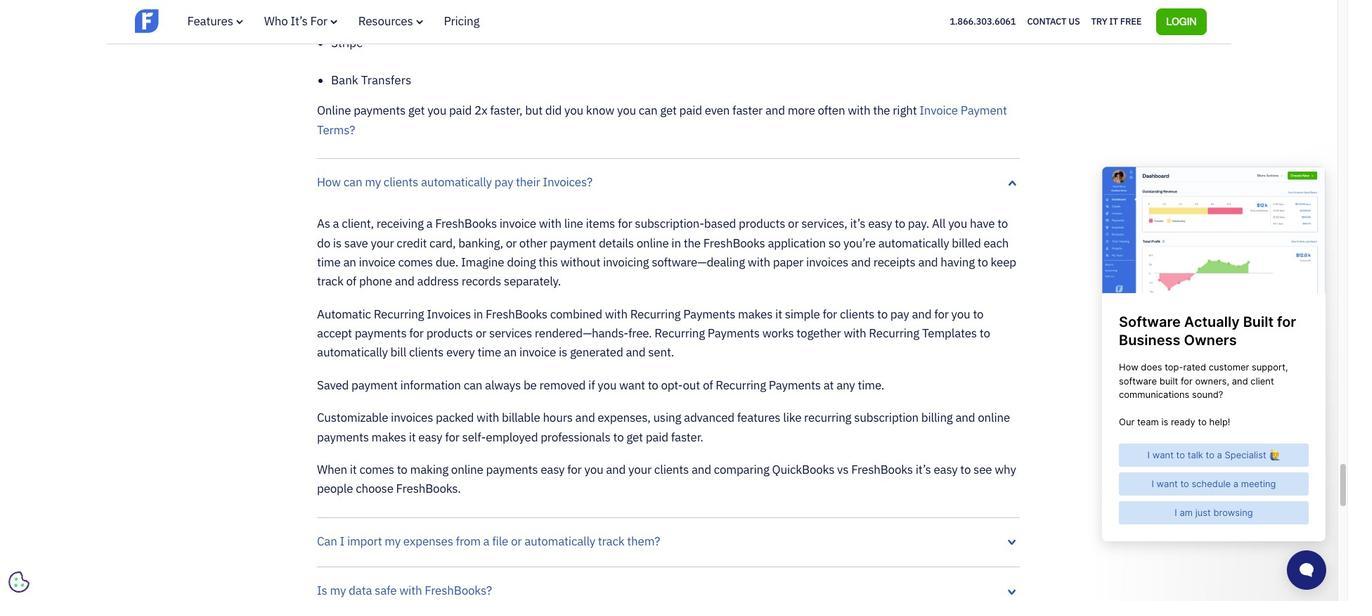Task type: locate. For each thing, give the bounding box(es) containing it.
know
[[586, 103, 615, 118]]

payments
[[354, 103, 406, 118], [355, 326, 407, 341], [317, 429, 369, 445], [486, 462, 538, 477]]

without
[[561, 255, 601, 270]]

billed
[[952, 235, 981, 251]]

0 vertical spatial makes
[[738, 306, 773, 322]]

when it comes to making online payments easy for you and your clients and comparing quickbooks vs freshbooks it's easy to see why people choose freshbooks.
[[317, 462, 1017, 497]]

0 horizontal spatial the
[[684, 235, 701, 251]]

get down expenses,
[[627, 429, 643, 445]]

invoice up the phone
[[359, 255, 396, 270]]

comes inside when it comes to making online payments easy for you and your clients and comparing quickbooks vs freshbooks it's easy to see why people choose freshbooks.
[[360, 462, 394, 477]]

0 vertical spatial in
[[672, 235, 681, 251]]

it
[[1110, 15, 1119, 27], [776, 306, 783, 322], [409, 429, 416, 445], [350, 462, 357, 477]]

pay down the "receipts"
[[891, 306, 910, 322]]

you right did at left top
[[565, 103, 584, 118]]

0 horizontal spatial track
[[317, 274, 344, 289]]

right
[[893, 103, 917, 118]]

1 horizontal spatial comes
[[398, 255, 433, 270]]

products up application
[[739, 216, 786, 232]]

with up self-
[[477, 410, 499, 426]]

invoice
[[920, 103, 958, 118]]

is down rendered—hands-
[[559, 345, 568, 360]]

simple
[[785, 306, 820, 322]]

it's inside the as a client, receiving a freshbooks invoice with line items for subscription-based products or services, it's easy to pay. all you have to do is save your credit card, banking, or other payment details online in the freshbooks application so you're automatically billed each time an invoice comes due. imagine doing this without invoicing software—dealing with paper invoices and receipts and having to keep track of phone and address records separately.
[[851, 216, 866, 232]]

invoices down so
[[807, 255, 849, 270]]

makes inside customizable invoices packed with billable hours and expenses, using advanced features like recurring subscription billing and online payments makes it easy for self-employed professionals to get paid faster.
[[372, 429, 406, 445]]

line
[[564, 216, 583, 232]]

payments inside the automatic recurring invoices in freshbooks combined with recurring payments makes it simple for clients to pay and for you to accept payments for products or services rendered—hands-free. recurring payments works together with recurring templates to automatically bill clients every time an invoice is generated and sent.
[[355, 326, 407, 341]]

1 horizontal spatial makes
[[738, 306, 773, 322]]

freshbooks inside when it comes to making online payments easy for you and your clients and comparing quickbooks vs freshbooks it's easy to see why people choose freshbooks.
[[852, 462, 913, 477]]

in
[[672, 235, 681, 251], [474, 306, 483, 322]]

all
[[932, 216, 946, 232]]

1 vertical spatial is
[[559, 345, 568, 360]]

saved payment information can always be removed if you want to opt-out of recurring payments at any time.
[[317, 377, 885, 393]]

is right do
[[333, 235, 342, 251]]

online
[[317, 103, 351, 118]]

always
[[485, 377, 521, 393]]

it right try
[[1110, 15, 1119, 27]]

freshbooks
[[435, 216, 497, 232], [704, 235, 766, 251], [486, 306, 548, 322], [852, 462, 913, 477]]

quickbooks
[[773, 462, 835, 477]]

0 vertical spatial invoices
[[807, 255, 849, 270]]

recurring up sent.
[[655, 326, 705, 341]]

freshbooks up services
[[486, 306, 548, 322]]

1 vertical spatial track
[[598, 533, 625, 549]]

phone
[[359, 274, 392, 289]]

pay inside the automatic recurring invoices in freshbooks combined with recurring payments makes it simple for clients to pay and for you to accept payments for products or services rendered—hands-free. recurring payments works together with recurring templates to automatically bill clients every time an invoice is generated and sent.
[[891, 306, 910, 322]]

1 vertical spatial products
[[427, 326, 473, 341]]

2 vertical spatial my
[[330, 583, 346, 598]]

payments left works
[[708, 326, 760, 341]]

1 vertical spatial payment
[[352, 377, 398, 393]]

paid inside customizable invoices packed with billable hours and expenses, using advanced features like recurring subscription billing and online payments makes it easy for self-employed professionals to get paid faster.
[[646, 429, 669, 445]]

freshbooks logo image
[[135, 8, 244, 34]]

comes down 'credit'
[[398, 255, 433, 270]]

your down receiving
[[371, 235, 394, 251]]

why
[[995, 462, 1017, 477]]

online down 'subscription-'
[[637, 235, 669, 251]]

2 horizontal spatial online
[[978, 410, 1011, 426]]

it's down billing
[[916, 462, 931, 477]]

track left 'them?'
[[598, 533, 625, 549]]

1 horizontal spatial track
[[598, 533, 625, 549]]

a up card,
[[426, 216, 433, 232]]

1 vertical spatial the
[[684, 235, 701, 251]]

customizable invoices packed with billable hours and expenses, using advanced features like recurring subscription billing and online payments makes it easy for self-employed professionals to get paid faster.
[[317, 410, 1011, 445]]

resources link
[[358, 13, 423, 29]]

get down transfers
[[408, 103, 425, 118]]

get left the even
[[660, 103, 677, 118]]

0 vertical spatial online
[[637, 235, 669, 251]]

1 horizontal spatial products
[[739, 216, 786, 232]]

with left paper
[[748, 255, 771, 270]]

your down customizable invoices packed with billable hours and expenses, using advanced features like recurring subscription billing and online payments makes it easy for self-employed professionals to get paid faster.
[[629, 462, 652, 477]]

generated
[[570, 345, 623, 360]]

1 vertical spatial in
[[474, 306, 483, 322]]

easy inside the as a client, receiving a freshbooks invoice with line items for subscription-based products or services, it's easy to pay. all you have to do is save your credit card, banking, or other payment details online in the freshbooks application so you're automatically billed each time an invoice comes due. imagine doing this without invoicing software—dealing with paper invoices and receipts and having to keep track of phone and address records separately.
[[869, 216, 893, 232]]

to down expenses,
[[613, 429, 624, 445]]

and down free.
[[626, 345, 646, 360]]

1 vertical spatial invoices
[[391, 410, 433, 426]]

can right 'know'
[[639, 103, 658, 118]]

invoices?
[[543, 174, 593, 190]]

online up the see
[[978, 410, 1011, 426]]

automatic recurring invoices in freshbooks combined with recurring payments makes it simple for clients to pay and for you to accept payments for products or services rendered—hands-free. recurring payments works together with recurring templates to automatically bill clients every time an invoice is generated and sent.
[[317, 306, 991, 360]]

0 horizontal spatial of
[[346, 274, 357, 289]]

0 horizontal spatial in
[[474, 306, 483, 322]]

0 horizontal spatial time
[[317, 255, 341, 270]]

how can my clients automatically pay their invoices?
[[317, 174, 593, 190]]

0 horizontal spatial products
[[427, 326, 473, 341]]

0 vertical spatial an
[[343, 255, 356, 270]]

try
[[1092, 15, 1108, 27]]

based
[[704, 216, 736, 232]]

faster.
[[671, 429, 704, 445]]

an down save
[[343, 255, 356, 270]]

easy down packed
[[419, 429, 443, 445]]

paid left "2x"
[[449, 103, 472, 118]]

0 vertical spatial products
[[739, 216, 786, 232]]

you up templates
[[952, 306, 971, 322]]

0 vertical spatial of
[[346, 274, 357, 289]]

you down professionals
[[585, 462, 604, 477]]

out
[[683, 377, 700, 393]]

2 vertical spatial online
[[451, 462, 484, 477]]

who
[[264, 13, 288, 29]]

with inside customizable invoices packed with billable hours and expenses, using advanced features like recurring subscription billing and online payments makes it easy for self-employed professionals to get paid faster.
[[477, 410, 499, 426]]

automatically down "accept"
[[317, 345, 388, 360]]

payments down customizable
[[317, 429, 369, 445]]

1 horizontal spatial your
[[629, 462, 652, 477]]

1 horizontal spatial paid
[[646, 429, 669, 445]]

0 vertical spatial time
[[317, 255, 341, 270]]

a right as
[[333, 216, 339, 232]]

1 horizontal spatial time
[[478, 345, 501, 360]]

track up 'automatic'
[[317, 274, 344, 289]]

automatically down pay.
[[879, 235, 950, 251]]

1 horizontal spatial an
[[504, 345, 517, 360]]

or inside the automatic recurring invoices in freshbooks combined with recurring payments makes it simple for clients to pay and for you to accept payments for products or services rendered—hands-free. recurring payments works together with recurring templates to automatically bill clients every time an invoice is generated and sent.
[[476, 326, 487, 341]]

payments
[[684, 306, 736, 322], [708, 326, 760, 341], [769, 377, 821, 393]]

it's up you're
[[851, 216, 866, 232]]

1 horizontal spatial payment
[[550, 235, 596, 251]]

my right import
[[385, 533, 401, 549]]

or
[[788, 216, 799, 232], [506, 235, 517, 251], [476, 326, 487, 341], [511, 533, 522, 549]]

1 horizontal spatial invoices
[[807, 255, 849, 270]]

easy inside customizable invoices packed with billable hours and expenses, using advanced features like recurring subscription billing and online payments makes it easy for self-employed professionals to get paid faster.
[[419, 429, 443, 445]]

who it's for link
[[264, 13, 337, 29]]

1 vertical spatial makes
[[372, 429, 406, 445]]

1 vertical spatial time
[[478, 345, 501, 360]]

pricing link
[[444, 13, 480, 29]]

2 horizontal spatial a
[[484, 533, 490, 549]]

keep
[[991, 255, 1017, 270]]

0 vertical spatial comes
[[398, 255, 433, 270]]

the inside the as a client, receiving a freshbooks invoice with line items for subscription-based products or services, it's easy to pay. all you have to do is save your credit card, banking, or other payment details online in the freshbooks application so you're automatically billed each time an invoice comes due. imagine doing this without invoicing software—dealing with paper invoices and receipts and having to keep track of phone and address records separately.
[[684, 235, 701, 251]]

using
[[654, 410, 682, 426]]

to inside customizable invoices packed with billable hours and expenses, using advanced features like recurring subscription billing and online payments makes it easy for self-employed professionals to get paid faster.
[[613, 429, 624, 445]]

to left opt-
[[648, 377, 659, 393]]

0 horizontal spatial is
[[333, 235, 342, 251]]

1 vertical spatial it's
[[916, 462, 931, 477]]

makes
[[738, 306, 773, 322], [372, 429, 406, 445]]

can i import my expenses from a file or automatically track them?
[[317, 533, 660, 549]]

this
[[539, 255, 558, 270]]

comes up choose
[[360, 462, 394, 477]]

billing
[[922, 410, 953, 426]]

payment down "line"
[[550, 235, 596, 251]]

is my data safe with freshbooks?
[[317, 583, 492, 598]]

1 horizontal spatial pay
[[891, 306, 910, 322]]

0 vertical spatial is
[[333, 235, 342, 251]]

my
[[365, 174, 381, 190], [385, 533, 401, 549], [330, 583, 346, 598]]

automatically right the file
[[525, 533, 596, 549]]

you right 'know'
[[617, 103, 636, 118]]

the up software—dealing
[[684, 235, 701, 251]]

0 horizontal spatial my
[[330, 583, 346, 598]]

with right often
[[848, 103, 871, 118]]

time
[[317, 255, 341, 270], [478, 345, 501, 360]]

payment up customizable
[[352, 377, 398, 393]]

more
[[788, 103, 816, 118]]

invoice up the other
[[500, 216, 536, 232]]

or up application
[[788, 216, 799, 232]]

2 horizontal spatial can
[[639, 103, 658, 118]]

0 vertical spatial payment
[[550, 235, 596, 251]]

easy down professionals
[[541, 462, 565, 477]]

did
[[546, 103, 562, 118]]

payment
[[961, 103, 1008, 118]]

0 horizontal spatial your
[[371, 235, 394, 251]]

0 vertical spatial track
[[317, 274, 344, 289]]

can left always
[[464, 377, 483, 393]]

the left the right
[[873, 103, 891, 118]]

payments down employed
[[486, 462, 538, 477]]

1 horizontal spatial my
[[365, 174, 381, 190]]

time down services
[[478, 345, 501, 360]]

a left the file
[[484, 533, 490, 549]]

0 horizontal spatial it's
[[851, 216, 866, 232]]

1 vertical spatial can
[[344, 174, 362, 190]]

0 horizontal spatial can
[[344, 174, 362, 190]]

comes inside the as a client, receiving a freshbooks invoice with line items for subscription-based products or services, it's easy to pay. all you have to do is save your credit card, banking, or other payment details online in the freshbooks application so you're automatically billed each time an invoice comes due. imagine doing this without invoicing software—dealing with paper invoices and receipts and having to keep track of phone and address records separately.
[[398, 255, 433, 270]]

features
[[187, 13, 233, 29]]

receipts
[[874, 255, 916, 270]]

when
[[317, 462, 347, 477]]

2 vertical spatial invoice
[[520, 345, 556, 360]]

recurring up free.
[[631, 306, 681, 322]]

a
[[333, 216, 339, 232], [426, 216, 433, 232], [484, 533, 490, 549]]

0 horizontal spatial invoices
[[391, 410, 433, 426]]

to left the see
[[961, 462, 971, 477]]

invoices down information
[[391, 410, 433, 426]]

0 vertical spatial invoice
[[500, 216, 536, 232]]

is
[[317, 583, 327, 598]]

pay left their
[[495, 174, 514, 190]]

it up making
[[409, 429, 416, 445]]

paper
[[773, 255, 804, 270]]

1 vertical spatial an
[[504, 345, 517, 360]]

0 horizontal spatial get
[[408, 103, 425, 118]]

payments up bill
[[355, 326, 407, 341]]

in down 'subscription-'
[[672, 235, 681, 251]]

and left having
[[919, 255, 938, 270]]

0 horizontal spatial online
[[451, 462, 484, 477]]

1 vertical spatial payments
[[708, 326, 760, 341]]

1 horizontal spatial is
[[559, 345, 568, 360]]

recurring
[[374, 306, 424, 322], [631, 306, 681, 322], [655, 326, 705, 341], [869, 326, 920, 341], [716, 377, 766, 393]]

so
[[829, 235, 841, 251]]

1 horizontal spatial it's
[[916, 462, 931, 477]]

1 vertical spatial comes
[[360, 462, 394, 477]]

payments down transfers
[[354, 103, 406, 118]]

address
[[417, 274, 459, 289]]

want
[[620, 377, 645, 393]]

and down you're
[[852, 255, 871, 270]]

it inside when it comes to making online payments easy for you and your clients and comparing quickbooks vs freshbooks it's easy to see why people choose freshbooks.
[[350, 462, 357, 477]]

and right the phone
[[395, 274, 415, 289]]

1 horizontal spatial get
[[627, 429, 643, 445]]

of inside the as a client, receiving a freshbooks invoice with line items for subscription-based products or services, it's easy to pay. all you have to do is save your credit card, banking, or other payment details online in the freshbooks application so you're automatically billed each time an invoice comes due. imagine doing this without invoicing software—dealing with paper invoices and receipts and having to keep track of phone and address records separately.
[[346, 274, 357, 289]]

features link
[[187, 13, 243, 29]]

recurring up bill
[[374, 306, 424, 322]]

2 horizontal spatial paid
[[680, 103, 702, 118]]

1 vertical spatial your
[[629, 462, 652, 477]]

of left the phone
[[346, 274, 357, 289]]

0 horizontal spatial an
[[343, 255, 356, 270]]

1 vertical spatial of
[[703, 377, 713, 393]]

1 vertical spatial online
[[978, 410, 1011, 426]]

0 vertical spatial can
[[639, 103, 658, 118]]

time inside the as a client, receiving a freshbooks invoice with line items for subscription-based products or services, it's easy to pay. all you have to do is save your credit card, banking, or other payment details online in the freshbooks application so you're automatically billed each time an invoice comes due. imagine doing this without invoicing software—dealing with paper invoices and receipts and having to keep track of phone and address records separately.
[[317, 255, 341, 270]]

or left services
[[476, 326, 487, 341]]

0 vertical spatial my
[[365, 174, 381, 190]]

in right invoices
[[474, 306, 483, 322]]

payments down software—dealing
[[684, 306, 736, 322]]

clients down faster.
[[655, 462, 689, 477]]

to up the each
[[998, 216, 1009, 232]]

time down do
[[317, 255, 341, 270]]

invoices inside the as a client, receiving a freshbooks invoice with line items for subscription-based products or services, it's easy to pay. all you have to do is save your credit card, banking, or other payment details online in the freshbooks application so you're automatically billed each time an invoice comes due. imagine doing this without invoicing software—dealing with paper invoices and receipts and having to keep track of phone and address records separately.
[[807, 255, 849, 270]]

with
[[848, 103, 871, 118], [539, 216, 562, 232], [748, 255, 771, 270], [605, 306, 628, 322], [844, 326, 867, 341], [477, 410, 499, 426], [400, 583, 422, 598]]

0 horizontal spatial pay
[[495, 174, 514, 190]]

every
[[447, 345, 475, 360]]

time inside the automatic recurring invoices in freshbooks combined with recurring payments makes it simple for clients to pay and for you to accept payments for products or services rendered—hands-free. recurring payments works together with recurring templates to automatically bill clients every time an invoice is generated and sent.
[[478, 345, 501, 360]]

easy up you're
[[869, 216, 893, 232]]

contact us link
[[1028, 12, 1081, 31]]

services
[[489, 326, 532, 341]]

clients up "together"
[[840, 306, 875, 322]]

1 horizontal spatial in
[[672, 235, 681, 251]]

save
[[344, 235, 368, 251]]

if
[[589, 377, 595, 393]]

2 vertical spatial can
[[464, 377, 483, 393]]

2 horizontal spatial my
[[385, 533, 401, 549]]

for inside customizable invoices packed with billable hours and expenses, using advanced features like recurring subscription billing and online payments makes it easy for self-employed professionals to get paid faster.
[[445, 429, 460, 445]]

1 vertical spatial pay
[[891, 306, 910, 322]]

paid down using
[[646, 429, 669, 445]]

online inside when it comes to making online payments easy for you and your clients and comparing quickbooks vs freshbooks it's easy to see why people choose freshbooks.
[[451, 462, 484, 477]]

invoice
[[500, 216, 536, 232], [359, 255, 396, 270], [520, 345, 556, 360]]

expenses
[[404, 533, 453, 549]]

0 horizontal spatial comes
[[360, 462, 394, 477]]

contact
[[1028, 15, 1067, 27]]

paid left the even
[[680, 103, 702, 118]]

my right is
[[330, 583, 346, 598]]

freshbooks right vs
[[852, 462, 913, 477]]

clients
[[384, 174, 418, 190], [840, 306, 875, 322], [409, 345, 444, 360], [655, 462, 689, 477]]

0 vertical spatial your
[[371, 235, 394, 251]]

0 vertical spatial it's
[[851, 216, 866, 232]]

for down packed
[[445, 429, 460, 445]]

0 vertical spatial the
[[873, 103, 891, 118]]

it inside try it free link
[[1110, 15, 1119, 27]]

0 horizontal spatial payment
[[352, 377, 398, 393]]

items
[[586, 216, 615, 232]]

1 horizontal spatial online
[[637, 235, 669, 251]]

0 horizontal spatial makes
[[372, 429, 406, 445]]



Task type: vqa. For each thing, say whether or not it's contained in the screenshot.
due.
yes



Task type: describe. For each thing, give the bounding box(es) containing it.
subscription-
[[635, 216, 705, 232]]

their
[[516, 174, 540, 190]]

information
[[401, 377, 461, 393]]

you left "2x"
[[428, 103, 447, 118]]

products inside the as a client, receiving a freshbooks invoice with line items for subscription-based products or services, it's easy to pay. all you have to do is save your credit card, banking, or other payment details online in the freshbooks application so you're automatically billed each time an invoice comes due. imagine doing this without invoicing software—dealing with paper invoices and receipts and having to keep track of phone and address records separately.
[[739, 216, 786, 232]]

combined
[[550, 306, 603, 322]]

bill
[[391, 345, 407, 360]]

2 vertical spatial payments
[[769, 377, 821, 393]]

card,
[[430, 235, 456, 251]]

1.866.303.6061 link
[[950, 15, 1016, 27]]

clients inside when it comes to making online payments easy for you and your clients and comparing quickbooks vs freshbooks it's easy to see why people choose freshbooks.
[[655, 462, 689, 477]]

client,
[[342, 216, 374, 232]]

freshbooks inside the automatic recurring invoices in freshbooks combined with recurring payments makes it simple for clients to pay and for you to accept payments for products or services rendered—hands-free. recurring payments works together with recurring templates to automatically bill clients every time an invoice is generated and sent.
[[486, 306, 548, 322]]

is inside the as a client, receiving a freshbooks invoice with line items for subscription-based products or services, it's easy to pay. all you have to do is save your credit card, banking, or other payment details online in the freshbooks application so you're automatically billed each time an invoice comes due. imagine doing this without invoicing software—dealing with paper invoices and receipts and having to keep track of phone and address records separately.
[[333, 235, 342, 251]]

you inside the as a client, receiving a freshbooks invoice with line items for subscription-based products or services, it's easy to pay. all you have to do is save your credit card, banking, or other payment details online in the freshbooks application so you're automatically billed each time an invoice comes due. imagine doing this without invoicing software—dealing with paper invoices and receipts and having to keep track of phone and address records separately.
[[949, 216, 968, 232]]

automatically up card,
[[421, 174, 492, 190]]

and up templates
[[912, 306, 932, 322]]

easy left the see
[[934, 462, 958, 477]]

invoices inside customizable invoices packed with billable hours and expenses, using advanced features like recurring subscription billing and online payments makes it easy for self-employed professionals to get paid faster.
[[391, 410, 433, 426]]

works
[[763, 326, 794, 341]]

try it free
[[1092, 15, 1142, 27]]

payment inside the as a client, receiving a freshbooks invoice with line items for subscription-based products or services, it's easy to pay. all you have to do is save your credit card, banking, or other payment details online in the freshbooks application so you're automatically billed each time an invoice comes due. imagine doing this without invoicing software—dealing with paper invoices and receipts and having to keep track of phone and address records separately.
[[550, 235, 596, 251]]

choose
[[356, 481, 394, 497]]

your inside the as a client, receiving a freshbooks invoice with line items for subscription-based products or services, it's easy to pay. all you have to do is save your credit card, banking, or other payment details online in the freshbooks application so you're automatically billed each time an invoice comes due. imagine doing this without invoicing software—dealing with paper invoices and receipts and having to keep track of phone and address records separately.
[[371, 235, 394, 251]]

online inside the as a client, receiving a freshbooks invoice with line items for subscription-based products or services, it's easy to pay. all you have to do is save your credit card, banking, or other payment details online in the freshbooks application so you're automatically billed each time an invoice comes due. imagine doing this without invoicing software—dealing with paper invoices and receipts and having to keep track of phone and address records separately.
[[637, 235, 669, 251]]

to up templates
[[974, 306, 984, 322]]

recurring up features
[[716, 377, 766, 393]]

invoices
[[427, 306, 471, 322]]

you inside the automatic recurring invoices in freshbooks combined with recurring payments makes it simple for clients to pay and for you to accept payments for products or services rendered—hands-free. recurring payments works together with recurring templates to automatically bill clients every time an invoice is generated and sent.
[[952, 306, 971, 322]]

and down faster.
[[692, 462, 712, 477]]

bank
[[331, 72, 358, 88]]

payments inside customizable invoices packed with billable hours and expenses, using advanced features like recurring subscription billing and online payments makes it easy for self-employed professionals to get paid faster.
[[317, 429, 369, 445]]

for up "together"
[[823, 306, 838, 322]]

login
[[1167, 15, 1197, 27]]

us
[[1069, 15, 1081, 27]]

it inside the automatic recurring invoices in freshbooks combined with recurring payments makes it simple for clients to pay and for you to accept payments for products or services rendered—hands-free. recurring payments works together with recurring templates to automatically bill clients every time an invoice is generated and sent.
[[776, 306, 783, 322]]

1 vertical spatial my
[[385, 533, 401, 549]]

0 horizontal spatial paid
[[449, 103, 472, 118]]

clients right bill
[[409, 345, 444, 360]]

and down professionals
[[606, 462, 626, 477]]

application
[[768, 235, 826, 251]]

with right "together"
[[844, 326, 867, 341]]

for inside when it comes to making online payments easy for you and your clients and comparing quickbooks vs freshbooks it's easy to see why people choose freshbooks.
[[568, 462, 582, 477]]

makes inside the automatic recurring invoices in freshbooks combined with recurring payments makes it simple for clients to pay and for you to accept payments for products or services rendered—hands-free. recurring payments works together with recurring templates to automatically bill clients every time an invoice is generated and sent.
[[738, 306, 773, 322]]

resources
[[358, 13, 413, 29]]

try it free link
[[1092, 12, 1142, 31]]

clients up receiving
[[384, 174, 418, 190]]

you right if at the left of page
[[598, 377, 617, 393]]

recurring
[[805, 410, 852, 426]]

cookie consent banner dialog
[[11, 428, 222, 591]]

automatically inside the as a client, receiving a freshbooks invoice with line items for subscription-based products or services, it's easy to pay. all you have to do is save your credit card, banking, or other payment details online in the freshbooks application so you're automatically billed each time an invoice comes due. imagine doing this without invoicing software—dealing with paper invoices and receipts and having to keep track of phone and address records separately.
[[879, 235, 950, 251]]

to down the "receipts"
[[878, 306, 888, 322]]

0 vertical spatial payments
[[684, 306, 736, 322]]

1 vertical spatial invoice
[[359, 255, 396, 270]]

and right billing
[[956, 410, 976, 426]]

customizable
[[317, 410, 388, 426]]

to left pay.
[[895, 216, 906, 232]]

saved
[[317, 377, 349, 393]]

invoicing
[[603, 255, 649, 270]]

login link
[[1157, 8, 1207, 35]]

even
[[705, 103, 730, 118]]

automatically inside the automatic recurring invoices in freshbooks combined with recurring payments makes it simple for clients to pay and for you to accept payments for products or services rendered—hands-free. recurring payments works together with recurring templates to automatically bill clients every time an invoice is generated and sent.
[[317, 345, 388, 360]]

is inside the automatic recurring invoices in freshbooks combined with recurring payments makes it simple for clients to pay and for you to accept payments for products or services rendered—hands-free. recurring payments works together with recurring templates to automatically bill clients every time an invoice is generated and sent.
[[559, 345, 568, 360]]

professionals
[[541, 429, 611, 445]]

but
[[525, 103, 543, 118]]

to left keep
[[978, 255, 989, 270]]

accept
[[317, 326, 352, 341]]

payments inside when it comes to making online payments easy for you and your clients and comparing quickbooks vs freshbooks it's easy to see why people choose freshbooks.
[[486, 462, 538, 477]]

see
[[974, 462, 993, 477]]

pricing
[[444, 13, 480, 29]]

free.
[[629, 326, 652, 341]]

employed
[[486, 429, 538, 445]]

can
[[317, 533, 337, 549]]

bank transfers
[[331, 72, 411, 88]]

track inside the as a client, receiving a freshbooks invoice with line items for subscription-based products or services, it's easy to pay. all you have to do is save your credit card, banking, or other payment details online in the freshbooks application so you're automatically billed each time an invoice comes due. imagine doing this without invoicing software—dealing with paper invoices and receipts and having to keep track of phone and address records separately.
[[317, 274, 344, 289]]

expenses,
[[598, 410, 651, 426]]

freshbooks up 'banking,'
[[435, 216, 497, 232]]

invoice payment terms? link
[[317, 103, 1008, 138]]

an inside the as a client, receiving a freshbooks invoice with line items for subscription-based products or services, it's easy to pay. all you have to do is save your credit card, banking, or other payment details online in the freshbooks application so you're automatically billed each time an invoice comes due. imagine doing this without invoicing software—dealing with paper invoices and receipts and having to keep track of phone and address records separately.
[[343, 255, 356, 270]]

self-
[[462, 429, 486, 445]]

1 horizontal spatial can
[[464, 377, 483, 393]]

making
[[410, 462, 449, 477]]

your inside when it comes to making online payments easy for you and your clients and comparing quickbooks vs freshbooks it's easy to see why people choose freshbooks.
[[629, 462, 652, 477]]

data
[[349, 583, 372, 598]]

products inside the automatic recurring invoices in freshbooks combined with recurring payments makes it simple for clients to pay and for you to accept payments for products or services rendered—hands-free. recurring payments works together with recurring templates to automatically bill clients every time an invoice is generated and sent.
[[427, 326, 473, 341]]

it inside customizable invoices packed with billable hours and expenses, using advanced features like recurring subscription billing and online payments makes it easy for self-employed professionals to get paid faster.
[[409, 429, 416, 445]]

2x
[[475, 103, 488, 118]]

packed
[[436, 410, 474, 426]]

as a client, receiving a freshbooks invoice with line items for subscription-based products or services, it's easy to pay. all you have to do is save your credit card, banking, or other payment details online in the freshbooks application so you're automatically billed each time an invoice comes due. imagine doing this without invoicing software—dealing with paper invoices and receipts and having to keep track of phone and address records separately.
[[317, 216, 1017, 289]]

and up professionals
[[576, 410, 595, 426]]

opt-
[[661, 377, 683, 393]]

in inside the as a client, receiving a freshbooks invoice with line items for subscription-based products or services, it's easy to pay. all you have to do is save your credit card, banking, or other payment details online in the freshbooks application so you're automatically billed each time an invoice comes due. imagine doing this without invoicing software—dealing with paper invoices and receipts and having to keep track of phone and address records separately.
[[672, 235, 681, 251]]

online payments get you paid 2x faster, but did you know you can get paid even faster and more often with the right
[[317, 103, 920, 118]]

rendered—hands-
[[535, 326, 629, 341]]

1 horizontal spatial the
[[873, 103, 891, 118]]

having
[[941, 255, 975, 270]]

faster,
[[490, 103, 523, 118]]

2 horizontal spatial get
[[660, 103, 677, 118]]

have
[[970, 216, 995, 232]]

online inside customizable invoices packed with billable hours and expenses, using advanced features like recurring subscription billing and online payments makes it easy for self-employed professionals to get paid faster.
[[978, 410, 1011, 426]]

for up templates
[[935, 306, 949, 322]]

advanced
[[684, 410, 735, 426]]

with left "line"
[[539, 216, 562, 232]]

0 horizontal spatial a
[[333, 216, 339, 232]]

1 horizontal spatial a
[[426, 216, 433, 232]]

hours
[[543, 410, 573, 426]]

software—dealing
[[652, 255, 745, 270]]

billable
[[502, 410, 540, 426]]

imagine
[[461, 255, 505, 270]]

transfers
[[361, 72, 411, 88]]

like
[[784, 410, 802, 426]]

recurring left templates
[[869, 326, 920, 341]]

or right the file
[[511, 533, 522, 549]]

pay.
[[908, 216, 930, 232]]

removed
[[540, 377, 586, 393]]

together
[[797, 326, 841, 341]]

services,
[[802, 216, 848, 232]]

it's inside when it comes to making online payments easy for you and your clients and comparing quickbooks vs freshbooks it's easy to see why people choose freshbooks.
[[916, 462, 931, 477]]

or up doing
[[506, 235, 517, 251]]

features
[[738, 410, 781, 426]]

get inside customizable invoices packed with billable hours and expenses, using advanced features like recurring subscription billing and online payments makes it easy for self-employed professionals to get paid faster.
[[627, 429, 643, 445]]

i
[[340, 533, 345, 549]]

for
[[310, 13, 328, 29]]

to right templates
[[980, 326, 991, 341]]

doing
[[507, 255, 536, 270]]

for up information
[[409, 326, 424, 341]]

people
[[317, 481, 353, 497]]

them?
[[627, 533, 660, 549]]

0 vertical spatial pay
[[495, 174, 514, 190]]

in inside the automatic recurring invoices in freshbooks combined with recurring payments makes it simple for clients to pay and for you to accept payments for products or services rendered—hands-free. recurring payments works together with recurring templates to automatically bill clients every time an invoice is generated and sent.
[[474, 306, 483, 322]]

terms?
[[317, 122, 355, 138]]

freshbooks down 'based'
[[704, 235, 766, 251]]

for inside the as a client, receiving a freshbooks invoice with line items for subscription-based products or services, it's easy to pay. all you have to do is save your credit card, banking, or other payment details online in the freshbooks application so you're automatically billed each time an invoice comes due. imagine doing this without invoicing software—dealing with paper invoices and receipts and having to keep track of phone and address records separately.
[[618, 216, 633, 232]]

it's
[[291, 13, 308, 29]]

often
[[818, 103, 846, 118]]

invoice inside the automatic recurring invoices in freshbooks combined with recurring payments makes it simple for clients to pay and for you to accept payments for products or services rendered—hands-free. recurring payments works together with recurring templates to automatically bill clients every time an invoice is generated and sent.
[[520, 345, 556, 360]]

cookie preferences image
[[8, 572, 30, 593]]

to left making
[[397, 462, 408, 477]]

and left more
[[766, 103, 785, 118]]

details
[[599, 235, 634, 251]]

with up rendered—hands-
[[605, 306, 628, 322]]

1.866.303.6061
[[950, 15, 1016, 27]]

contact us
[[1028, 15, 1081, 27]]

free
[[1121, 15, 1142, 27]]

an inside the automatic recurring invoices in freshbooks combined with recurring payments makes it simple for clients to pay and for you to accept payments for products or services rendered—hands-free. recurring payments works together with recurring templates to automatically bill clients every time an invoice is generated and sent.
[[504, 345, 517, 360]]

safe
[[375, 583, 397, 598]]

as
[[317, 216, 330, 232]]

1 horizontal spatial of
[[703, 377, 713, 393]]

invoice payment terms?
[[317, 103, 1008, 138]]

you inside when it comes to making online payments easy for you and your clients and comparing quickbooks vs freshbooks it's easy to see why people choose freshbooks.
[[585, 462, 604, 477]]

comparing
[[714, 462, 770, 477]]

with right 'safe'
[[400, 583, 422, 598]]

be
[[524, 377, 537, 393]]

automatic
[[317, 306, 371, 322]]



